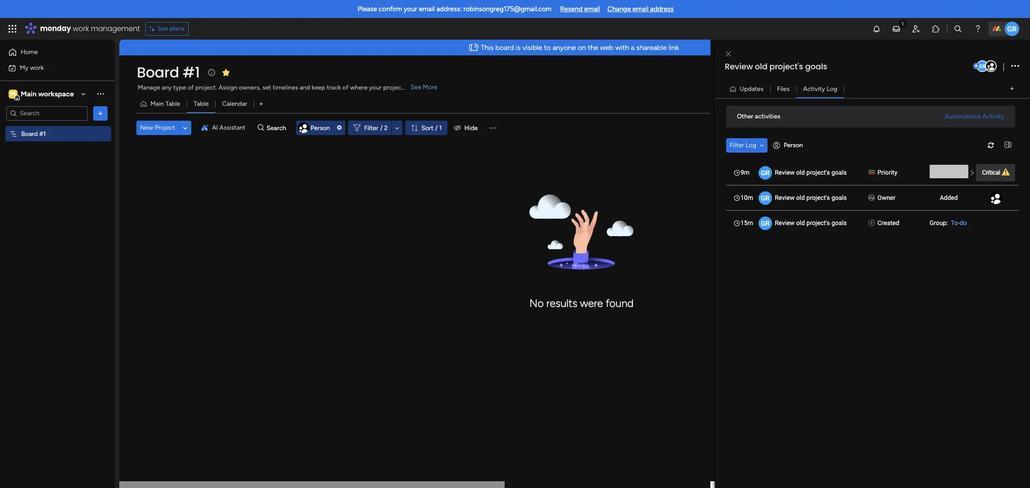 Task type: vqa. For each thing, say whether or not it's contained in the screenshot.
Title in the left top of the page
no



Task type: locate. For each thing, give the bounding box(es) containing it.
9m
[[741, 169, 750, 176]]

project
[[155, 124, 175, 131]]

greg robinson image right the help image
[[1005, 22, 1019, 36]]

table inside button
[[165, 100, 180, 108]]

inbox image
[[892, 24, 901, 33]]

0 vertical spatial your
[[404, 5, 417, 13]]

email left address:
[[419, 5, 435, 13]]

old for 9m
[[796, 169, 805, 176]]

board #1 inside 'list box'
[[21, 130, 46, 138]]

Search in workspace field
[[19, 108, 75, 118]]

1 vertical spatial board #1
[[21, 130, 46, 138]]

0 vertical spatial log
[[827, 85, 837, 93]]

0 horizontal spatial work
[[30, 64, 44, 71]]

0 vertical spatial activity
[[803, 85, 825, 93]]

1 vertical spatial options image
[[96, 109, 105, 118]]

log for filter log
[[746, 141, 756, 149]]

see left more
[[411, 83, 421, 91]]

resend email
[[560, 5, 600, 13]]

see left plans
[[157, 25, 168, 32]]

0 horizontal spatial of
[[188, 84, 194, 91]]

1 horizontal spatial greg robinson image
[[1005, 22, 1019, 36]]

manage any type of project. assign owners, set timelines and keep track of where your project stands.
[[138, 84, 425, 91]]

main inside button
[[150, 100, 164, 108]]

review right the 9m
[[775, 169, 795, 176]]

1 horizontal spatial filter
[[730, 141, 744, 149]]

project's inside "field"
[[770, 61, 803, 72]]

of right type
[[188, 84, 194, 91]]

/ left 1
[[435, 124, 438, 132]]

resend
[[560, 5, 583, 13]]

#1
[[183, 62, 200, 82], [39, 130, 46, 138]]

greg robinson image
[[1005, 22, 1019, 36], [977, 60, 988, 72]]

ai assistant
[[212, 124, 246, 131]]

1 horizontal spatial person
[[784, 141, 803, 149]]

0 vertical spatial #1
[[183, 62, 200, 82]]

0 horizontal spatial /
[[380, 124, 383, 132]]

table down any
[[165, 100, 180, 108]]

1 horizontal spatial angle down image
[[760, 142, 764, 148]]

1 horizontal spatial options image
[[1011, 60, 1019, 72]]

refresh image
[[984, 142, 998, 149]]

#1 up type
[[183, 62, 200, 82]]

export to excel image
[[1001, 142, 1015, 149]]

filter log button
[[726, 138, 768, 152]]

new team image right dapulse addbtn image
[[985, 60, 997, 72]]

apps image
[[932, 24, 941, 33]]

review right 10m
[[775, 194, 795, 201]]

board
[[137, 62, 179, 82], [21, 130, 38, 138]]

0 horizontal spatial filter
[[364, 124, 378, 132]]

help image
[[974, 24, 983, 33]]

activity
[[803, 85, 825, 93], [983, 112, 1005, 120]]

goals inside "field"
[[805, 61, 828, 72]]

keep
[[312, 84, 325, 91]]

log inside "filter log" button
[[746, 141, 756, 149]]

filter for filter log
[[730, 141, 744, 149]]

0 horizontal spatial new team image
[[296, 121, 311, 135]]

address
[[650, 5, 674, 13]]

review right 15m
[[775, 219, 795, 226]]

#1 down search in workspace field
[[39, 130, 46, 138]]

my work button
[[5, 61, 97, 75]]

filter
[[364, 124, 378, 132], [730, 141, 744, 149]]

greg robinson image down the help image
[[977, 60, 988, 72]]

1 vertical spatial log
[[746, 141, 756, 149]]

table down the project.
[[194, 100, 209, 108]]

of right the track
[[343, 84, 349, 91]]

1 horizontal spatial your
[[404, 5, 417, 13]]

1 / from the left
[[380, 124, 383, 132]]

0 horizontal spatial angle down image
[[183, 125, 187, 131]]

work right monday
[[73, 23, 89, 34]]

person button down activities
[[769, 138, 808, 152]]

board #1 list box
[[0, 124, 115, 263]]

0 horizontal spatial activity
[[803, 85, 825, 93]]

0 horizontal spatial board #1
[[21, 130, 46, 138]]

board inside 'list box'
[[21, 130, 38, 138]]

work right my
[[30, 64, 44, 71]]

management
[[91, 23, 140, 34]]

board down search in workspace field
[[21, 130, 38, 138]]

board #1
[[137, 62, 200, 82], [21, 130, 46, 138]]

angle down image
[[183, 125, 187, 131], [760, 142, 764, 148]]

0 vertical spatial new team image
[[985, 60, 997, 72]]

of
[[188, 84, 194, 91], [343, 84, 349, 91]]

updates button
[[726, 82, 770, 96]]

0 vertical spatial main
[[21, 89, 37, 98]]

options image
[[1011, 60, 1019, 72], [96, 109, 105, 118]]

1 horizontal spatial activity
[[983, 112, 1005, 120]]

see inside see more link
[[411, 83, 421, 91]]

main down manage
[[150, 100, 164, 108]]

1 table from the left
[[165, 100, 180, 108]]

0 vertical spatial options image
[[1011, 60, 1019, 72]]

email right "change"
[[633, 5, 649, 13]]

ai assistant button
[[198, 121, 249, 135]]

2 horizontal spatial email
[[633, 5, 649, 13]]

results
[[546, 297, 577, 310]]

1 vertical spatial activity
[[983, 112, 1005, 120]]

manage
[[138, 84, 160, 91]]

old
[[755, 61, 768, 72], [796, 169, 805, 176], [796, 194, 805, 201], [796, 219, 805, 226]]

0 horizontal spatial #1
[[39, 130, 46, 138]]

change email address
[[607, 5, 674, 13]]

0 vertical spatial person button
[[296, 121, 345, 135]]

filter left 2
[[364, 124, 378, 132]]

1 horizontal spatial main
[[150, 100, 164, 108]]

dapulse close image
[[337, 125, 342, 130]]

your right where
[[369, 84, 382, 91]]

other
[[737, 113, 753, 120]]

activity log
[[803, 85, 837, 93]]

dapulse plus image
[[869, 218, 875, 228]]

1 horizontal spatial board #1
[[137, 62, 200, 82]]

were
[[580, 297, 603, 310]]

1 vertical spatial angle down image
[[760, 142, 764, 148]]

main
[[21, 89, 37, 98], [150, 100, 164, 108]]

your right the confirm
[[404, 5, 417, 13]]

project's
[[770, 61, 803, 72], [807, 169, 830, 176], [807, 194, 830, 201], [807, 219, 830, 226]]

1 vertical spatial person button
[[769, 138, 808, 152]]

angle down image left ai logo
[[183, 125, 187, 131]]

1 vertical spatial filter
[[730, 141, 744, 149]]

email right resend
[[584, 5, 600, 13]]

work for my
[[30, 64, 44, 71]]

person button down keep on the top left
[[296, 121, 345, 135]]

2
[[384, 124, 388, 132]]

/ left 2
[[380, 124, 383, 132]]

show board description image
[[206, 68, 217, 77]]

/ for 1
[[435, 124, 438, 132]]

activity log button
[[797, 82, 844, 96]]

1 horizontal spatial table
[[194, 100, 209, 108]]

on
[[578, 43, 586, 52]]

0 vertical spatial work
[[73, 23, 89, 34]]

workspace options image
[[96, 89, 105, 98]]

log inside activity log button
[[827, 85, 837, 93]]

review old project's goals inside "field"
[[725, 61, 828, 72]]

options image up add view image
[[1011, 60, 1019, 72]]

m
[[10, 90, 16, 97]]

see inside see plans button
[[157, 25, 168, 32]]

your
[[404, 5, 417, 13], [369, 84, 382, 91]]

work inside button
[[30, 64, 44, 71]]

my work
[[20, 64, 44, 71]]

review for 10m
[[775, 194, 795, 201]]

options image down the workspace options icon
[[96, 109, 105, 118]]

this
[[481, 43, 494, 52]]

0 vertical spatial filter
[[364, 124, 378, 132]]

Board #1 field
[[135, 62, 202, 82]]

1 horizontal spatial see
[[411, 83, 421, 91]]

1 horizontal spatial of
[[343, 84, 349, 91]]

1 vertical spatial see
[[411, 83, 421, 91]]

1 horizontal spatial work
[[73, 23, 89, 34]]

new team image
[[985, 60, 997, 72], [296, 121, 311, 135]]

my
[[20, 64, 28, 71]]

track
[[327, 84, 341, 91]]

1 vertical spatial your
[[369, 84, 382, 91]]

board #1 down search in workspace field
[[21, 130, 46, 138]]

found
[[606, 297, 634, 310]]

please confirm your email address: robinsongreg175@gmail.com
[[358, 5, 552, 13]]

main table button
[[136, 97, 187, 111]]

option
[[0, 126, 115, 127]]

1 vertical spatial board
[[21, 130, 38, 138]]

activity right "files"
[[803, 85, 825, 93]]

log up the 9m
[[746, 141, 756, 149]]

1 horizontal spatial new team image
[[985, 60, 997, 72]]

0 vertical spatial board #1
[[137, 62, 200, 82]]

is
[[516, 43, 521, 52]]

automations activity
[[945, 112, 1005, 120]]

1 horizontal spatial /
[[435, 124, 438, 132]]

2 / from the left
[[435, 124, 438, 132]]

review
[[725, 61, 753, 72], [775, 169, 795, 176], [775, 194, 795, 201], [775, 219, 795, 226]]

add view image
[[1010, 86, 1014, 92]]

see for see more
[[411, 83, 421, 91]]

0 vertical spatial person
[[311, 124, 330, 132]]

angle down image inside "filter log" button
[[760, 142, 764, 148]]

new team image right the search field
[[296, 121, 311, 135]]

2 table from the left
[[194, 100, 209, 108]]

1 vertical spatial #1
[[39, 130, 46, 138]]

1 vertical spatial greg robinson image
[[977, 60, 988, 72]]

workspace
[[38, 89, 74, 98]]

0 horizontal spatial see
[[157, 25, 168, 32]]

log down review old project's goals "field"
[[827, 85, 837, 93]]

calendar
[[222, 100, 247, 108]]

0 horizontal spatial log
[[746, 141, 756, 149]]

activities
[[755, 113, 780, 120]]

a
[[631, 43, 635, 52]]

1 vertical spatial work
[[30, 64, 44, 71]]

board up any
[[137, 62, 179, 82]]

see plans button
[[145, 22, 189, 36]]

filter up the 9m
[[730, 141, 744, 149]]

review for 9m
[[775, 169, 795, 176]]

ai
[[212, 124, 218, 131]]

0 vertical spatial board
[[137, 62, 179, 82]]

1 vertical spatial main
[[150, 100, 164, 108]]

1 vertical spatial person
[[784, 141, 803, 149]]

priority
[[878, 169, 898, 176]]

0 horizontal spatial main
[[21, 89, 37, 98]]

review down close image
[[725, 61, 753, 72]]

1 horizontal spatial email
[[584, 5, 600, 13]]

0 horizontal spatial table
[[165, 100, 180, 108]]

filter for filter / 2
[[364, 124, 378, 132]]

main for main workspace
[[21, 89, 37, 98]]

review old project's goals for 15m
[[775, 219, 847, 226]]

work for monday
[[73, 23, 89, 34]]

home button
[[5, 45, 97, 59]]

/
[[380, 124, 383, 132], [435, 124, 438, 132]]

and
[[300, 84, 310, 91]]

list box
[[726, 160, 1019, 235]]

table
[[165, 100, 180, 108], [194, 100, 209, 108]]

activity up refresh image
[[983, 112, 1005, 120]]

goals
[[805, 61, 828, 72], [832, 169, 847, 176], [832, 194, 847, 201], [832, 219, 847, 226]]

0 horizontal spatial person
[[311, 124, 330, 132]]

1 horizontal spatial log
[[827, 85, 837, 93]]

0 horizontal spatial email
[[419, 5, 435, 13]]

review old project's goals
[[725, 61, 828, 72], [775, 169, 847, 176], [775, 194, 847, 201], [775, 219, 847, 226]]

0 vertical spatial greg robinson image
[[1005, 22, 1019, 36]]

main inside workspace selection element
[[21, 89, 37, 98]]

0 vertical spatial see
[[157, 25, 168, 32]]

angle down image right filter log
[[760, 142, 764, 148]]

work
[[73, 23, 89, 34], [30, 64, 44, 71]]

created
[[878, 219, 900, 226]]

filter inside button
[[730, 141, 744, 149]]

3 email from the left
[[633, 5, 649, 13]]

more
[[423, 83, 438, 91]]

board
[[496, 43, 514, 52]]

board #1 up any
[[137, 62, 200, 82]]

main right workspace icon
[[21, 89, 37, 98]]

0 horizontal spatial greg robinson image
[[977, 60, 988, 72]]

owners,
[[239, 84, 261, 91]]

1 email from the left
[[419, 5, 435, 13]]

2 email from the left
[[584, 5, 600, 13]]

0 horizontal spatial board
[[21, 130, 38, 138]]



Task type: describe. For each thing, give the bounding box(es) containing it.
menu image
[[489, 123, 498, 132]]

2 of from the left
[[343, 84, 349, 91]]

Search field
[[264, 122, 291, 134]]

no results were found
[[529, 297, 634, 310]]

review old project's goals for 9m
[[775, 169, 847, 176]]

main workspace
[[21, 89, 74, 98]]

15m
[[741, 219, 753, 226]]

goals for owner
[[832, 194, 847, 201]]

workspace selection element
[[9, 88, 75, 100]]

with
[[615, 43, 629, 52]]

web
[[600, 43, 614, 52]]

address:
[[437, 5, 462, 13]]

project's for 9m
[[807, 169, 830, 176]]

1 image
[[899, 18, 907, 29]]

see more
[[411, 83, 438, 91]]

confirm
[[379, 5, 402, 13]]

filter / 2
[[364, 124, 388, 132]]

to-
[[951, 219, 960, 226]]

new project button
[[136, 121, 179, 135]]

animation image
[[466, 40, 481, 55]]

no results image
[[529, 195, 634, 285]]

main table
[[150, 100, 180, 108]]

added
[[940, 194, 958, 201]]

critical ⚠️️
[[982, 169, 1009, 176]]

select product image
[[8, 24, 17, 33]]

review for 15m
[[775, 219, 795, 226]]

1 horizontal spatial #1
[[183, 62, 200, 82]]

search everything image
[[954, 24, 963, 33]]

workspace image
[[9, 89, 18, 99]]

0 vertical spatial angle down image
[[183, 125, 187, 131]]

assistant
[[220, 124, 246, 131]]

visible
[[523, 43, 542, 52]]

anyone
[[553, 43, 576, 52]]

review inside "field"
[[725, 61, 753, 72]]

v2 multiple person column image
[[869, 193, 875, 202]]

see more link
[[410, 83, 438, 92]]

log for activity log
[[827, 85, 837, 93]]

main for main table
[[150, 100, 164, 108]]

invite members image
[[912, 24, 921, 33]]

critical
[[982, 169, 1000, 176]]

monday work management
[[40, 23, 140, 34]]

no
[[529, 297, 544, 310]]

0 horizontal spatial options image
[[96, 109, 105, 118]]

1 horizontal spatial board
[[137, 62, 179, 82]]

email for change email address
[[633, 5, 649, 13]]

1 vertical spatial new team image
[[296, 121, 311, 135]]

close image
[[726, 51, 731, 57]]

old inside "field"
[[755, 61, 768, 72]]

plans
[[170, 25, 185, 32]]

goals for created
[[832, 219, 847, 226]]

Review old project's goals field
[[723, 61, 972, 72]]

project's for 10m
[[807, 194, 830, 201]]

arrow down image
[[392, 122, 403, 133]]

0 horizontal spatial person button
[[296, 121, 345, 135]]

project.
[[195, 84, 217, 91]]

monday
[[40, 23, 71, 34]]

list box containing 9m
[[726, 160, 1019, 235]]

review old project's goals for 10m
[[775, 194, 847, 201]]

new
[[140, 124, 153, 131]]

1 of from the left
[[188, 84, 194, 91]]

ai logo image
[[201, 124, 208, 131]]

do
[[960, 219, 967, 226]]

v2 search image
[[258, 123, 264, 133]]

timelines
[[273, 84, 298, 91]]

files
[[777, 85, 790, 93]]

notifications image
[[872, 24, 881, 33]]

project
[[383, 84, 404, 91]]

stands.
[[405, 84, 425, 91]]

any
[[162, 84, 172, 91]]

group: to-do
[[930, 219, 967, 226]]

files button
[[770, 82, 797, 96]]

0 horizontal spatial your
[[369, 84, 382, 91]]

1
[[439, 124, 442, 132]]

this  board is visible to anyone on the web with a shareable link
[[481, 43, 679, 52]]

old for 15m
[[796, 219, 805, 226]]

updates
[[740, 85, 764, 93]]

resend email link
[[560, 5, 600, 13]]

hide button
[[450, 121, 483, 135]]

dapulse addbtn image
[[974, 63, 979, 69]]

where
[[350, 84, 368, 91]]

link
[[669, 43, 679, 52]]

change email address link
[[607, 5, 674, 13]]

calendar button
[[215, 97, 254, 111]]

change
[[607, 5, 631, 13]]

see plans
[[157, 25, 185, 32]]

remove from favorites image
[[221, 68, 230, 77]]

add view image
[[259, 101, 263, 107]]

new project
[[140, 124, 175, 131]]

group:
[[930, 219, 948, 226]]

shareable
[[636, 43, 667, 52]]

to
[[544, 43, 551, 52]]

project's for 15m
[[807, 219, 830, 226]]

10m
[[741, 194, 753, 201]]

see for see plans
[[157, 25, 168, 32]]

table inside button
[[194, 100, 209, 108]]

#1 inside 'list box'
[[39, 130, 46, 138]]

other activities
[[737, 113, 780, 120]]

the
[[588, 43, 598, 52]]

/ for 2
[[380, 124, 383, 132]]

set
[[262, 84, 271, 91]]

home
[[21, 48, 38, 56]]

goals for priority
[[832, 169, 847, 176]]

please
[[358, 5, 377, 13]]

1 horizontal spatial person button
[[769, 138, 808, 152]]

filter log
[[730, 141, 756, 149]]

robinsongreg175@gmail.com
[[464, 5, 552, 13]]

table button
[[187, 97, 215, 111]]

⚠️️
[[1002, 169, 1009, 176]]

email for resend email
[[584, 5, 600, 13]]

automations activity button
[[941, 109, 1008, 124]]

owner
[[878, 194, 896, 201]]

old for 10m
[[796, 194, 805, 201]]

sort
[[422, 124, 434, 132]]

type
[[173, 84, 186, 91]]

automations
[[945, 112, 981, 120]]



